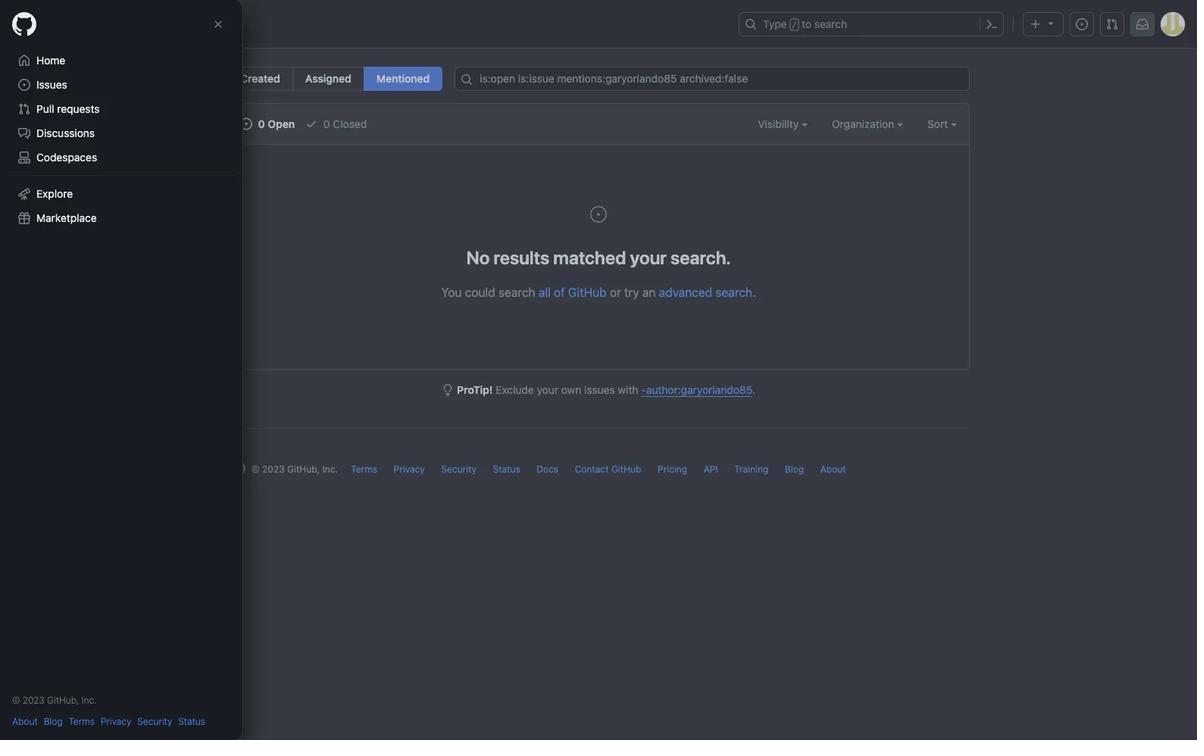 Task type: vqa. For each thing, say whether or not it's contained in the screenshot.
bottom 'To'
no



Task type: locate. For each thing, give the bounding box(es) containing it.
1 horizontal spatial inc.
[[322, 464, 338, 475]]

github right contact
[[612, 464, 642, 475]]

1 vertical spatial blog link
[[44, 715, 63, 728]]

1 horizontal spatial status link
[[493, 464, 521, 475]]

sort button
[[928, 116, 957, 132]]

1 vertical spatial terms link
[[69, 715, 95, 728]]

issue opened image up no results matched your search.
[[590, 205, 608, 224]]

0 vertical spatial github
[[568, 285, 607, 299]]

search left all
[[499, 285, 536, 299]]

or
[[610, 285, 621, 299]]

Search all issues text field
[[455, 67, 970, 91]]

blog
[[785, 464, 804, 475], [44, 716, 63, 727]]

1 vertical spatial github
[[612, 464, 642, 475]]

.
[[753, 285, 756, 299], [752, 384, 755, 396]]

1 horizontal spatial github,
[[287, 464, 320, 475]]

issue opened image
[[1076, 18, 1088, 30], [590, 205, 608, 224]]

1 horizontal spatial issue opened image
[[1076, 18, 1088, 30]]

search right to
[[815, 18, 847, 30]]

issues
[[584, 384, 615, 396]]

1 vertical spatial ©
[[12, 695, 20, 706]]

github
[[568, 285, 607, 299], [612, 464, 642, 475]]

training link
[[735, 464, 769, 475]]

0 open
[[255, 117, 295, 130]]

1 horizontal spatial about
[[821, 464, 846, 475]]

contact github
[[575, 464, 642, 475]]

1 vertical spatial 2023
[[23, 695, 45, 706]]

matched
[[554, 247, 626, 268]]

0 vertical spatial © 2023 github, inc.
[[252, 464, 338, 475]]

privacy link
[[394, 464, 425, 475], [101, 715, 131, 728]]

security
[[441, 464, 477, 475], [137, 716, 172, 727]]

0 right check image
[[324, 117, 330, 130]]

1 vertical spatial about
[[12, 716, 38, 727]]

1 vertical spatial status
[[178, 716, 205, 727]]

1 0 from the left
[[258, 117, 265, 130]]

issue opened image left the git pull request icon
[[1076, 18, 1088, 30]]

1 horizontal spatial blog
[[785, 464, 804, 475]]

1 vertical spatial status link
[[178, 715, 205, 728]]

security link
[[441, 464, 477, 475], [137, 715, 172, 728]]

0 closed
[[321, 117, 367, 130]]

privacy
[[394, 464, 425, 475], [101, 716, 131, 727]]

1 vertical spatial privacy link
[[101, 715, 131, 728]]

contact
[[575, 464, 609, 475]]

1 horizontal spatial terms
[[351, 464, 377, 475]]

0 horizontal spatial about link
[[12, 715, 38, 728]]

github, right homepage icon
[[287, 464, 320, 475]]

0 horizontal spatial issue opened image
[[590, 205, 608, 224]]

0 vertical spatial privacy link
[[394, 464, 425, 475]]

1 horizontal spatial privacy link
[[394, 464, 425, 475]]

0 vertical spatial ©
[[252, 464, 260, 475]]

your left own
[[537, 384, 559, 396]]

0 vertical spatial 2023
[[262, 464, 285, 475]]

0 horizontal spatial terms
[[69, 716, 95, 727]]

check image
[[306, 118, 318, 130]]

0 horizontal spatial about
[[12, 716, 38, 727]]

0 horizontal spatial 2023
[[23, 695, 45, 706]]

1 vertical spatial terms
[[69, 716, 95, 727]]

search down search.
[[716, 285, 753, 299]]

pull
[[36, 103, 54, 115]]

1 vertical spatial privacy
[[101, 716, 131, 727]]

-
[[641, 384, 646, 396]]

assigned link
[[292, 67, 364, 91]]

search
[[815, 18, 847, 30], [499, 285, 536, 299], [716, 285, 753, 299]]

0 horizontal spatial blog
[[44, 716, 63, 727]]

your
[[630, 247, 667, 268], [537, 384, 559, 396]]

0 horizontal spatial ©
[[12, 695, 20, 706]]

exclude
[[496, 384, 534, 396]]

2 horizontal spatial search
[[815, 18, 847, 30]]

light bulb image
[[442, 384, 454, 396]]

issues
[[36, 78, 67, 91]]

issues link
[[12, 73, 230, 97]]

1 horizontal spatial 2023
[[262, 464, 285, 475]]

1 horizontal spatial status
[[493, 464, 521, 475]]

issues element
[[227, 67, 443, 91]]

1 horizontal spatial your
[[630, 247, 667, 268]]

/
[[792, 20, 797, 30]]

advanced
[[659, 285, 713, 299]]

1 vertical spatial .
[[752, 384, 755, 396]]

1 vertical spatial blog
[[44, 716, 63, 727]]

dialog
[[0, 0, 243, 740]]

inc.
[[322, 464, 338, 475], [82, 695, 97, 706]]

notifications image
[[1137, 18, 1149, 30]]

0 open link
[[240, 116, 295, 132]]

1 vertical spatial your
[[537, 384, 559, 396]]

0 vertical spatial blog link
[[785, 464, 804, 475]]

advanced search link
[[659, 285, 753, 299]]

0 inside '0 open' link
[[258, 117, 265, 130]]

© 2023 github, inc. up "about blog terms privacy security status"
[[12, 695, 97, 706]]

1 vertical spatial security
[[137, 716, 172, 727]]

no results matched your search.
[[466, 247, 731, 268]]

-author:garyorlando85 link
[[641, 384, 752, 396]]

1 vertical spatial about link
[[12, 715, 38, 728]]

0 horizontal spatial privacy link
[[101, 715, 131, 728]]

about inside dialog
[[12, 716, 38, 727]]

0 vertical spatial inc.
[[322, 464, 338, 475]]

close image
[[212, 18, 224, 30]]

api link
[[704, 464, 718, 475]]

0 vertical spatial .
[[753, 285, 756, 299]]

github, up "about blog terms privacy security status"
[[47, 695, 79, 706]]

pull requests link
[[12, 97, 230, 121]]

about link
[[821, 464, 846, 475], [12, 715, 38, 728]]

1 vertical spatial security link
[[137, 715, 172, 728]]

0 vertical spatial security
[[441, 464, 477, 475]]

status link
[[493, 464, 521, 475], [178, 715, 205, 728]]

pricing
[[658, 464, 688, 475]]

assigned
[[305, 72, 352, 85]]

1 horizontal spatial terms link
[[351, 464, 377, 475]]

1 horizontal spatial security link
[[441, 464, 477, 475]]

1 horizontal spatial search
[[716, 285, 753, 299]]

© 2023 github, inc.
[[252, 464, 338, 475], [12, 695, 97, 706]]

0 right issue opened icon
[[258, 117, 265, 130]]

1 horizontal spatial 0
[[324, 117, 330, 130]]

about
[[821, 464, 846, 475], [12, 716, 38, 727]]

contact github link
[[575, 464, 642, 475]]

about for about
[[821, 464, 846, 475]]

2 0 from the left
[[324, 117, 330, 130]]

status
[[493, 464, 521, 475], [178, 716, 205, 727]]

terms link
[[351, 464, 377, 475], [69, 715, 95, 728]]

type / to search
[[763, 18, 847, 30]]

2023
[[262, 464, 285, 475], [23, 695, 45, 706]]

docs
[[537, 464, 559, 475]]

homepage image
[[227, 460, 246, 478]]

protip! exclude your own issues with -author:garyorlando85 .
[[457, 384, 755, 396]]

0 horizontal spatial security link
[[137, 715, 172, 728]]

0
[[258, 117, 265, 130], [324, 117, 330, 130]]

0 horizontal spatial 0
[[258, 117, 265, 130]]

git pull request image
[[1107, 18, 1119, 30]]

1 vertical spatial inc.
[[82, 695, 97, 706]]

results
[[494, 247, 550, 268]]

sort
[[928, 117, 948, 130]]

terms
[[351, 464, 377, 475], [69, 716, 95, 727]]

1 vertical spatial github,
[[47, 695, 79, 706]]

github,
[[287, 464, 320, 475], [47, 695, 79, 706]]

0 vertical spatial terms link
[[351, 464, 377, 475]]

your up an
[[630, 247, 667, 268]]

blog link
[[785, 464, 804, 475], [44, 715, 63, 728]]

0 vertical spatial about link
[[821, 464, 846, 475]]

visibility button
[[758, 116, 808, 132]]

©
[[252, 464, 260, 475], [12, 695, 20, 706]]

0 inside 0 closed link
[[324, 117, 330, 130]]

github right of
[[568, 285, 607, 299]]

home
[[36, 54, 65, 67]]

1 horizontal spatial security
[[441, 464, 477, 475]]

1 horizontal spatial privacy
[[394, 464, 425, 475]]

0 horizontal spatial security
[[137, 716, 172, 727]]

0 vertical spatial about
[[821, 464, 846, 475]]

marketplace
[[36, 212, 97, 224]]

0 horizontal spatial © 2023 github, inc.
[[12, 695, 97, 706]]

list
[[79, 12, 730, 36]]

0 horizontal spatial inc.
[[82, 695, 97, 706]]

0 vertical spatial security link
[[441, 464, 477, 475]]

0 horizontal spatial github
[[568, 285, 607, 299]]

all
[[539, 285, 551, 299]]

© 2023 github, inc. right homepage icon
[[252, 464, 338, 475]]

footer
[[215, 429, 982, 516]]

issue opened image
[[240, 118, 252, 130]]

pricing link
[[658, 464, 688, 475]]

0 horizontal spatial status
[[178, 716, 205, 727]]



Task type: describe. For each thing, give the bounding box(es) containing it.
0 horizontal spatial your
[[537, 384, 559, 396]]

open
[[268, 117, 295, 130]]

0 for closed
[[324, 117, 330, 130]]

all of github link
[[539, 285, 607, 299]]

triangle down image
[[1045, 17, 1057, 29]]

0 vertical spatial status
[[493, 464, 521, 475]]

0 horizontal spatial search
[[499, 285, 536, 299]]

created
[[240, 72, 280, 85]]

organization
[[832, 117, 897, 130]]

1 horizontal spatial github
[[612, 464, 642, 475]]

explore link
[[12, 182, 230, 206]]

closed
[[333, 117, 367, 130]]

pull requests
[[36, 103, 100, 115]]

requests
[[57, 103, 100, 115]]

home link
[[12, 49, 230, 73]]

footer containing © 2023 github, inc.
[[215, 429, 982, 516]]

Issues search field
[[455, 67, 970, 91]]

codespaces link
[[12, 146, 230, 170]]

marketplace link
[[12, 206, 230, 230]]

terms inside dialog
[[69, 716, 95, 727]]

1 horizontal spatial blog link
[[785, 464, 804, 475]]

0 vertical spatial your
[[630, 247, 667, 268]]

explore
[[36, 188, 73, 200]]

dialog containing home
[[0, 0, 243, 740]]

0 horizontal spatial privacy
[[101, 716, 131, 727]]

to
[[802, 18, 812, 30]]

0 for open
[[258, 117, 265, 130]]

1 vertical spatial issue opened image
[[590, 205, 608, 224]]

about for about blog terms privacy security status
[[12, 716, 38, 727]]

0 vertical spatial privacy
[[394, 464, 425, 475]]

1 vertical spatial © 2023 github, inc.
[[12, 695, 97, 706]]

0 horizontal spatial blog link
[[44, 715, 63, 728]]

you
[[441, 285, 462, 299]]

discussions
[[36, 127, 95, 139]]

an
[[643, 285, 656, 299]]

0 vertical spatial issue opened image
[[1076, 18, 1088, 30]]

docs link
[[537, 464, 559, 475]]

author:garyorlando85
[[646, 384, 752, 396]]

plus image
[[1030, 18, 1042, 30]]

0 horizontal spatial status link
[[178, 715, 205, 728]]

1 horizontal spatial © 2023 github, inc.
[[252, 464, 338, 475]]

about blog terms privacy security status
[[12, 716, 205, 727]]

1 horizontal spatial about link
[[821, 464, 846, 475]]

command palette image
[[986, 18, 998, 30]]

0 horizontal spatial github,
[[47, 695, 79, 706]]

codespaces
[[36, 151, 97, 164]]

with
[[618, 384, 639, 396]]

protip!
[[457, 384, 493, 396]]

no
[[466, 247, 490, 268]]

0 closed link
[[306, 116, 367, 132]]

could
[[465, 285, 495, 299]]

0 vertical spatial blog
[[785, 464, 804, 475]]

own
[[561, 384, 582, 396]]

type
[[763, 18, 787, 30]]

search.
[[671, 247, 731, 268]]

0 vertical spatial github,
[[287, 464, 320, 475]]

of
[[554, 285, 565, 299]]

organization button
[[832, 116, 903, 132]]

created link
[[227, 67, 293, 91]]

0 vertical spatial status link
[[493, 464, 521, 475]]

search image
[[461, 74, 473, 86]]

you could search all of github or try an advanced search .
[[441, 285, 756, 299]]

open global navigation menu image
[[18, 18, 30, 30]]

0 vertical spatial terms
[[351, 464, 377, 475]]

training
[[735, 464, 769, 475]]

© inside dialog
[[12, 695, 20, 706]]

1 horizontal spatial ©
[[252, 464, 260, 475]]

visibility
[[758, 117, 802, 130]]

discussions link
[[12, 121, 230, 146]]

api
[[704, 464, 718, 475]]

try
[[624, 285, 639, 299]]

0 horizontal spatial terms link
[[69, 715, 95, 728]]



